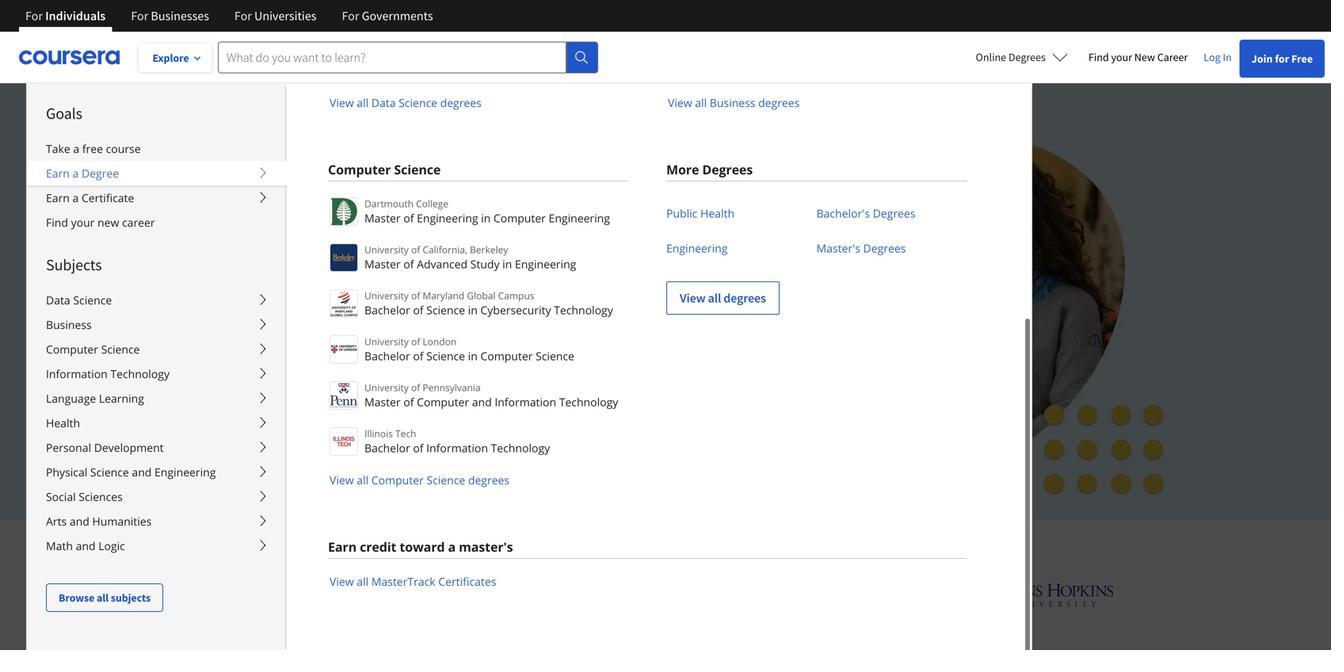 Task type: locate. For each thing, give the bounding box(es) containing it.
information up view all computer science degrees
[[427, 440, 488, 455]]

bachelor right the university of maryland global campus logo
[[365, 302, 410, 318]]

for universities
[[235, 8, 317, 24]]

health inside popup button
[[46, 415, 80, 431]]

university of pennsylvania master of computer and information technology
[[365, 381, 619, 410]]

0 vertical spatial with
[[278, 429, 303, 444]]

4 for from the left
[[342, 8, 359, 24]]

a down earn a degree
[[73, 190, 79, 205]]

and up subscription in the left top of the page
[[280, 250, 311, 274]]

1 horizontal spatial day
[[322, 429, 343, 444]]

a right from
[[448, 538, 456, 555]]

0 horizontal spatial data
[[46, 293, 70, 308]]

and down the development
[[132, 465, 152, 480]]

programs—all
[[482, 250, 598, 274]]

in inside university of london bachelor of science in computer science
[[468, 348, 478, 364]]

0 vertical spatial health
[[701, 206, 735, 221]]

all inside computer science list
[[357, 473, 369, 488]]

social
[[46, 489, 76, 504]]

engineering link
[[667, 231, 728, 266]]

view all mastertrack certificates link
[[328, 574, 497, 589]]

social sciences button
[[27, 484, 287, 509]]

for governments
[[342, 8, 433, 24]]

2 university from the top
[[365, 289, 409, 302]]

find
[[1089, 50, 1110, 64], [46, 215, 68, 230]]

california,
[[423, 243, 468, 256]]

computer down pennsylvania
[[417, 394, 469, 410]]

0 horizontal spatial free
[[295, 392, 319, 408]]

computer up "berkeley"
[[494, 211, 546, 226]]

business up more degrees
[[710, 95, 756, 110]]

3 for from the left
[[235, 8, 252, 24]]

advanced
[[417, 256, 468, 272]]

money-
[[345, 429, 387, 444]]

guarantee
[[416, 429, 473, 444]]

of left "california," at left top
[[411, 243, 420, 256]]

university inside university of pennsylvania master of computer and information technology
[[365, 381, 409, 394]]

world-
[[427, 223, 479, 246]]

find your new career link
[[1081, 48, 1197, 67]]

math and logic
[[46, 538, 125, 553]]

and inside dropdown button
[[76, 538, 96, 553]]

coursera
[[860, 532, 941, 557]]

in up pennsylvania
[[468, 348, 478, 364]]

view for view all degrees
[[680, 290, 706, 306]]

johns hopkins university image
[[964, 580, 1115, 610]]

1 vertical spatial information
[[495, 394, 557, 410]]

for left businesses
[[131, 8, 148, 24]]

view down illinois tech logo
[[330, 473, 354, 488]]

find inside explore menu "element"
[[46, 215, 68, 230]]

for for individuals
[[25, 8, 43, 24]]

more degrees list
[[667, 196, 967, 315]]

degrees right more
[[703, 161, 753, 178]]

math and logic button
[[27, 534, 287, 558]]

0 vertical spatial your
[[1112, 50, 1133, 64]]

earn
[[46, 166, 70, 181], [46, 190, 70, 205], [328, 538, 357, 555]]

1 horizontal spatial computer science
[[328, 161, 441, 178]]

earn for earn a degree
[[46, 166, 70, 181]]

access
[[290, 223, 343, 246]]

computer science inside menu item
[[328, 161, 441, 178]]

cybersecurity
[[481, 302, 551, 318]]

1 master from the top
[[365, 211, 401, 226]]

1 vertical spatial computer science
[[46, 342, 140, 357]]

day
[[272, 392, 293, 408], [322, 429, 343, 444]]

0 vertical spatial computer science
[[328, 161, 441, 178]]

for left individuals
[[25, 8, 43, 24]]

bachelor down illinois
[[365, 440, 410, 455]]

0 horizontal spatial day
[[272, 392, 293, 408]]

/month, cancel anytime
[[225, 355, 357, 370]]

of down tech
[[413, 440, 424, 455]]

governments
[[362, 8, 433, 24]]

in down global
[[468, 302, 478, 318]]

engineering up programs—all
[[549, 211, 610, 226]]

information down university of london bachelor of science in computer science
[[495, 394, 557, 410]]

for individuals
[[25, 8, 106, 24]]

university for master of computer and information technology
[[365, 381, 409, 394]]

0 horizontal spatial information
[[46, 366, 108, 381]]

0 vertical spatial day
[[272, 392, 293, 408]]

all inside more degrees list
[[708, 290, 722, 306]]

degrees inside list
[[724, 290, 767, 306]]

bachelor
[[365, 302, 410, 318], [365, 348, 410, 364], [365, 440, 410, 455]]

degrees
[[441, 95, 482, 110], [759, 95, 800, 110], [724, 290, 767, 306], [468, 473, 510, 488]]

view for view all data science degrees
[[330, 95, 354, 110]]

3 master from the top
[[365, 394, 401, 410]]

earn down earn a degree
[[46, 190, 70, 205]]

computer inside university of london bachelor of science in computer science
[[481, 348, 533, 364]]

earn for earn a certificate
[[46, 190, 70, 205]]

engineering inside popup button
[[155, 465, 216, 480]]

engineering down "courses," on the top of page
[[515, 256, 577, 272]]

start 7-day free trial button
[[206, 381, 372, 419]]

in right included
[[676, 250, 691, 274]]

bachelor right university of london logo
[[365, 348, 410, 364]]

master down 7,000+
[[365, 256, 401, 272]]

2 vertical spatial information
[[427, 440, 488, 455]]

3 bachelor from the top
[[365, 440, 410, 455]]

find for find your new career
[[1089, 50, 1110, 64]]

2 vertical spatial master
[[365, 394, 401, 410]]

information
[[46, 366, 108, 381], [495, 394, 557, 410], [427, 440, 488, 455]]

0 horizontal spatial computer science
[[46, 342, 140, 357]]

health up personal at the bottom of page
[[46, 415, 80, 431]]

more degrees
[[667, 161, 753, 178]]

2 horizontal spatial information
[[495, 394, 557, 410]]

0 vertical spatial business
[[710, 95, 756, 110]]

course
[[106, 141, 141, 156]]

with left 14-
[[278, 429, 303, 444]]

health inside more degrees list
[[701, 206, 735, 221]]

computer down back
[[372, 473, 424, 488]]

take
[[46, 141, 70, 156]]

computer up university of pennsylvania master of computer and information technology
[[481, 348, 533, 364]]

information inside university of pennsylvania master of computer and information technology
[[495, 394, 557, 410]]

computer science up "information technology"
[[46, 342, 140, 357]]

0 vertical spatial free
[[1292, 52, 1314, 66]]

day right start
[[272, 392, 293, 408]]

online degrees button
[[964, 40, 1081, 75]]

1 horizontal spatial find
[[1089, 50, 1110, 64]]

view all data science degrees
[[330, 95, 482, 110]]

information up language
[[46, 366, 108, 381]]

computer inside dropdown button
[[46, 342, 98, 357]]

university inside university of california, berkeley master of advanced study in engineering
[[365, 243, 409, 256]]

1 vertical spatial health
[[46, 415, 80, 431]]

university inside university of maryland global campus bachelor of science in cybersecurity technology
[[365, 289, 409, 302]]

science up "information technology"
[[101, 342, 140, 357]]

data science button
[[27, 288, 287, 312]]

degrees right online
[[1009, 50, 1046, 64]]

start 7-day free trial
[[232, 392, 347, 408]]

coursera image
[[19, 45, 120, 70]]

science down cybersecurity
[[536, 348, 575, 364]]

your inside explore menu "element"
[[71, 215, 95, 230]]

technology inside dropdown button
[[111, 366, 170, 381]]

and left the logic
[[76, 538, 96, 553]]

your
[[1112, 50, 1133, 64], [71, 215, 95, 230], [206, 278, 243, 302]]

all for subjects
[[97, 591, 109, 605]]

0 horizontal spatial find
[[46, 215, 68, 230]]

0 vertical spatial data
[[372, 95, 396, 110]]

0 horizontal spatial your
[[71, 215, 95, 230]]

in inside unlimited access to 7,000+ world-class courses, hands-on projects, and job-ready certificate programs—all included in your subscription
[[676, 250, 691, 274]]

2 vertical spatial earn
[[328, 538, 357, 555]]

science down maryland in the top of the page
[[427, 302, 465, 318]]

business inside dropdown button
[[46, 317, 92, 332]]

data down what do you want to learn? text box
[[372, 95, 396, 110]]

in inside university of maryland global campus bachelor of science in cybersecurity technology
[[468, 302, 478, 318]]

free
[[1292, 52, 1314, 66], [295, 392, 319, 408]]

1 horizontal spatial information
[[427, 440, 488, 455]]

all down illinois tech logo
[[357, 473, 369, 488]]

1 vertical spatial data
[[46, 293, 70, 308]]

college
[[416, 197, 449, 210]]

university down ready
[[365, 289, 409, 302]]

of
[[404, 211, 414, 226], [411, 243, 420, 256], [404, 256, 414, 272], [411, 289, 420, 302], [413, 302, 424, 318], [411, 335, 420, 348], [413, 348, 424, 364], [411, 381, 420, 394], [404, 394, 414, 410], [413, 440, 424, 455]]

day left money-
[[322, 429, 343, 444]]

and inside unlimited access to 7,000+ world-class courses, hands-on projects, and job-ready certificate programs—all included in your subscription
[[280, 250, 311, 274]]

study
[[471, 256, 500, 272]]

0 vertical spatial earn
[[46, 166, 70, 181]]

goals
[[46, 103, 82, 123]]

2 horizontal spatial your
[[1112, 50, 1133, 64]]

unlimited
[[206, 223, 286, 246]]

free
[[82, 141, 103, 156]]

free left trial
[[295, 392, 319, 408]]

university right university of london logo
[[365, 335, 409, 348]]

business inside menu item
[[710, 95, 756, 110]]

for businesses
[[131, 8, 209, 24]]

for for universities
[[235, 8, 252, 24]]

a inside popup button
[[73, 190, 79, 205]]

all down what do you want to learn? text box
[[357, 95, 369, 110]]

view all degrees
[[680, 290, 767, 306]]

master down dartmouth
[[365, 211, 401, 226]]

2 vertical spatial your
[[206, 278, 243, 302]]

business down data science
[[46, 317, 92, 332]]

in up "berkeley"
[[481, 211, 491, 226]]

earn inside dropdown button
[[46, 166, 70, 181]]

science inside university of maryland global campus bachelor of science in cybersecurity technology
[[427, 302, 465, 318]]

0 horizontal spatial with
[[278, 429, 303, 444]]

university inside university of london bachelor of science in computer science
[[365, 335, 409, 348]]

university right university of pennsylvania logo on the bottom of the page
[[365, 381, 409, 394]]

all inside button
[[97, 591, 109, 605]]

degrees for online degrees
[[1009, 50, 1046, 64]]

all right the browse
[[97, 591, 109, 605]]

1 bachelor from the top
[[365, 302, 410, 318]]

on
[[650, 223, 672, 246]]

information inside illinois tech bachelor of information technology
[[427, 440, 488, 455]]

free inside button
[[295, 392, 319, 408]]

of inside dartmouth college master of engineering in computer engineering
[[404, 211, 414, 226]]

health right public
[[701, 206, 735, 221]]

0 horizontal spatial health
[[46, 415, 80, 431]]

1 horizontal spatial business
[[710, 95, 756, 110]]

all up more degrees
[[696, 95, 707, 110]]

free right for at top right
[[1292, 52, 1314, 66]]

master inside university of california, berkeley master of advanced study in engineering
[[365, 256, 401, 272]]

2 for from the left
[[131, 8, 148, 24]]

personal
[[46, 440, 91, 455]]

coursera plus image
[[206, 149, 448, 173]]

university for bachelor of science in cybersecurity technology
[[365, 289, 409, 302]]

earn inside popup button
[[46, 190, 70, 205]]

2 vertical spatial bachelor
[[365, 440, 410, 455]]

university
[[365, 243, 409, 256], [365, 289, 409, 302], [365, 335, 409, 348], [365, 381, 409, 394]]

3 university from the top
[[365, 335, 409, 348]]

view all business degrees link
[[667, 95, 800, 110]]

master
[[365, 211, 401, 226], [365, 256, 401, 272], [365, 394, 401, 410]]

science down personal development
[[90, 465, 129, 480]]

1 horizontal spatial your
[[206, 278, 243, 302]]

plus
[[946, 532, 983, 557]]

ready
[[347, 250, 393, 274]]

1 for from the left
[[25, 8, 43, 24]]

class
[[479, 223, 518, 246]]

arts
[[46, 514, 67, 529]]

0 vertical spatial information
[[46, 366, 108, 381]]

unlimited access to 7,000+ world-class courses, hands-on projects, and job-ready certificate programs—all included in your subscription
[[206, 223, 691, 302]]

for left universities at the left of page
[[235, 8, 252, 24]]

4 university from the top
[[365, 381, 409, 394]]

earn for earn credit toward a master's
[[328, 538, 357, 555]]

subjects
[[46, 255, 102, 275]]

all down engineering link
[[708, 290, 722, 306]]

1 university from the top
[[365, 243, 409, 256]]

view inside computer science list
[[330, 473, 354, 488]]

health
[[701, 206, 735, 221], [46, 415, 80, 431]]

included
[[602, 250, 672, 274]]

a inside dropdown button
[[73, 166, 79, 181]]

of down london
[[413, 348, 424, 364]]

berkeley
[[470, 243, 508, 256]]

1 vertical spatial bachelor
[[365, 348, 410, 364]]

a left free
[[73, 141, 79, 156]]

1 horizontal spatial free
[[1292, 52, 1314, 66]]

1 horizontal spatial with
[[817, 532, 855, 557]]

and down pennsylvania
[[472, 394, 492, 410]]

explore menu element
[[27, 83, 287, 612]]

join for free link
[[1241, 40, 1326, 78]]

degrees inside dropdown button
[[1009, 50, 1046, 64]]

science down what do you want to learn? text box
[[399, 95, 438, 110]]

degrees for bachelor's degrees
[[873, 206, 916, 221]]

1 vertical spatial earn
[[46, 190, 70, 205]]

all for data
[[357, 95, 369, 110]]

browse all subjects button
[[46, 584, 163, 612]]

0 horizontal spatial business
[[46, 317, 92, 332]]

computer science up dartmouth
[[328, 161, 441, 178]]

find down earn a certificate
[[46, 215, 68, 230]]

earn down take
[[46, 166, 70, 181]]

view up more
[[668, 95, 693, 110]]

language learning button
[[27, 386, 287, 411]]

view down learn
[[330, 574, 354, 589]]

degrees up master's degrees link
[[873, 206, 916, 221]]

degrees down bachelor's degrees link
[[864, 241, 907, 256]]

and inside popup button
[[132, 465, 152, 480]]

0 vertical spatial master
[[365, 211, 401, 226]]

certificate
[[82, 190, 134, 205]]

data down subjects on the left top
[[46, 293, 70, 308]]

data inside dropdown button
[[46, 293, 70, 308]]

and inside university of pennsylvania master of computer and information technology
[[472, 394, 492, 410]]

university right to
[[365, 243, 409, 256]]

1 vertical spatial your
[[71, 215, 95, 230]]

0 vertical spatial find
[[1089, 50, 1110, 64]]

illinois tech logo image
[[330, 427, 358, 456]]

degrees inside computer science list
[[468, 473, 510, 488]]

for left governments
[[342, 8, 359, 24]]

0 vertical spatial bachelor
[[365, 302, 410, 318]]

subscription
[[248, 278, 348, 302]]

2 master from the top
[[365, 256, 401, 272]]

view inside more degrees list
[[680, 290, 706, 306]]

earn a certificate button
[[27, 186, 287, 210]]

view up coursera plus image
[[330, 95, 354, 110]]

all down credit in the bottom left of the page
[[357, 574, 369, 589]]

data science
[[46, 293, 112, 308]]

with left 'coursera'
[[817, 532, 855, 557]]

hands-
[[595, 223, 650, 246]]

computer up "information technology"
[[46, 342, 98, 357]]

tech
[[396, 427, 417, 440]]

group
[[26, 0, 1332, 650]]

None search field
[[218, 42, 599, 73]]

master's degrees
[[817, 241, 907, 256]]

in right study
[[503, 256, 512, 272]]

275+
[[453, 532, 496, 557]]

master up illinois
[[365, 394, 401, 410]]

1 vertical spatial master
[[365, 256, 401, 272]]

1 vertical spatial free
[[295, 392, 319, 408]]

certificates
[[439, 574, 497, 589]]

all for degrees
[[708, 290, 722, 306]]

companies
[[716, 532, 812, 557]]

engineering down public health
[[667, 241, 728, 256]]

1 horizontal spatial health
[[701, 206, 735, 221]]

menu item
[[287, 0, 1332, 650]]

and right 'arts'
[[70, 514, 89, 529]]

1 vertical spatial find
[[46, 215, 68, 230]]

computer up dartmouth college logo at the top left of page
[[328, 161, 391, 178]]

engineering up the social sciences popup button
[[155, 465, 216, 480]]

and inside 'dropdown button'
[[70, 514, 89, 529]]

science down illinois tech bachelor of information technology
[[427, 473, 466, 488]]

for
[[1276, 52, 1290, 66]]

view for view all computer science degrees
[[330, 473, 354, 488]]

1 vertical spatial day
[[322, 429, 343, 444]]

your for new
[[1112, 50, 1133, 64]]

global
[[467, 289, 496, 302]]

2 bachelor from the top
[[365, 348, 410, 364]]

1 horizontal spatial data
[[372, 95, 396, 110]]

/month,
[[225, 355, 270, 370]]

and
[[280, 250, 311, 274], [472, 394, 492, 410], [132, 465, 152, 480], [70, 514, 89, 529], [677, 532, 711, 557], [76, 538, 96, 553]]

view down engineering link
[[680, 290, 706, 306]]

earn left credit in the bottom left of the page
[[328, 538, 357, 555]]

learn from 275+ leading universities and companies with coursera plus
[[349, 532, 983, 557]]

degrees for master's degrees
[[864, 241, 907, 256]]

find left new
[[1089, 50, 1110, 64]]

new
[[1135, 50, 1156, 64]]

engineering down college
[[417, 211, 478, 226]]

1 vertical spatial business
[[46, 317, 92, 332]]

14-
[[306, 429, 323, 444]]

personal development
[[46, 440, 164, 455]]

of down dartmouth
[[404, 211, 414, 226]]

a left degree
[[73, 166, 79, 181]]



Task type: vqa. For each thing, say whether or not it's contained in the screenshot.
the of inside the BIRLA INSTITUTE OF TECHNOLOGY & SCIENCE, PILANI
no



Task type: describe. For each thing, give the bounding box(es) containing it.
computer science inside dropdown button
[[46, 342, 140, 357]]

all for business
[[696, 95, 707, 110]]

master inside dartmouth college master of engineering in computer engineering
[[365, 211, 401, 226]]

courses,
[[523, 223, 590, 246]]

dartmouth college logo image
[[330, 197, 358, 226]]

social sciences
[[46, 489, 123, 504]]

university of california, berkeley master of advanced study in engineering
[[365, 243, 577, 272]]

online degrees
[[976, 50, 1046, 64]]

university of maryland global campus logo image
[[330, 289, 358, 318]]

view all computer science degrees link
[[328, 473, 510, 488]]

a for certificate
[[73, 190, 79, 205]]

What do you want to learn? text field
[[218, 42, 567, 73]]

banner navigation
[[13, 0, 446, 32]]

log
[[1205, 50, 1221, 64]]

log in
[[1205, 50, 1233, 64]]

1 vertical spatial with
[[817, 532, 855, 557]]

find your new career link
[[27, 210, 287, 235]]

university for bachelor of science in computer science
[[365, 335, 409, 348]]

learn
[[349, 532, 399, 557]]

for for businesses
[[131, 8, 148, 24]]

from
[[404, 532, 448, 557]]

bachelor inside illinois tech bachelor of information technology
[[365, 440, 410, 455]]

leading
[[501, 532, 566, 557]]

to
[[347, 223, 364, 246]]

health button
[[27, 411, 287, 435]]

for for governments
[[342, 8, 359, 24]]

duke university image
[[392, 580, 466, 606]]

find for find your new career
[[46, 215, 68, 230]]

university of maryland global campus bachelor of science in cybersecurity technology
[[365, 289, 613, 318]]

degrees for more degrees
[[703, 161, 753, 178]]

science down subjects on the left top
[[73, 293, 112, 308]]

physical science and engineering
[[46, 465, 216, 480]]

humanities
[[92, 514, 152, 529]]

data inside menu item
[[372, 95, 396, 110]]

of left maryland in the top of the page
[[411, 289, 420, 302]]

math
[[46, 538, 73, 553]]

science up college
[[394, 161, 441, 178]]

language learning
[[46, 391, 144, 406]]

and left companies
[[677, 532, 711, 557]]

all for mastertrack
[[357, 574, 369, 589]]

businesses
[[151, 8, 209, 24]]

university of illinois at urbana-champaign image
[[217, 582, 341, 608]]

public
[[667, 206, 698, 221]]

technology inside university of maryland global campus bachelor of science in cybersecurity technology
[[554, 302, 613, 318]]

university of pennsylvania logo image
[[330, 381, 358, 410]]

business button
[[27, 312, 287, 337]]

language
[[46, 391, 96, 406]]

all for computer
[[357, 473, 369, 488]]

join
[[1252, 52, 1274, 66]]

university for master of advanced study in engineering
[[365, 243, 409, 256]]

find your new career
[[1089, 50, 1189, 64]]

view all business degrees
[[668, 95, 800, 110]]

information inside dropdown button
[[46, 366, 108, 381]]

your for new
[[71, 215, 95, 230]]

bachelor's degrees
[[817, 206, 916, 221]]

your inside unlimited access to 7,000+ world-class courses, hands-on projects, and job-ready certificate programs—all included in your subscription
[[206, 278, 243, 302]]

start
[[232, 392, 259, 408]]

logic
[[98, 538, 125, 553]]

a for degree
[[73, 166, 79, 181]]

personal development button
[[27, 435, 287, 460]]

cancel
[[273, 355, 308, 370]]

in inside dartmouth college master of engineering in computer engineering
[[481, 211, 491, 226]]

more
[[667, 161, 700, 178]]

illinois
[[365, 427, 393, 440]]

view for view all mastertrack certificates
[[330, 574, 354, 589]]

anytime
[[311, 355, 357, 370]]

take a free course link
[[27, 136, 287, 161]]

/year with 14-day money-back guarantee
[[246, 429, 473, 444]]

earn a certificate
[[46, 190, 134, 205]]

a for free
[[73, 141, 79, 156]]

dartmouth
[[365, 197, 414, 210]]

sciences
[[79, 489, 123, 504]]

master's
[[459, 538, 513, 555]]

engineering inside university of california, berkeley master of advanced study in engineering
[[515, 256, 577, 272]]

of left london
[[411, 335, 420, 348]]

view all data science degrees link
[[328, 95, 482, 110]]

certificate
[[398, 250, 478, 274]]

view for view all business degrees
[[668, 95, 693, 110]]

explore
[[153, 51, 189, 65]]

of up tech
[[404, 394, 414, 410]]

engineering inside more degrees list
[[667, 241, 728, 256]]

technology inside illinois tech bachelor of information technology
[[491, 440, 550, 455]]

projects,
[[206, 250, 276, 274]]

/year with 14-day money-back guarantee link
[[206, 428, 473, 445]]

development
[[94, 440, 164, 455]]

log in link
[[1197, 48, 1241, 67]]

information technology button
[[27, 362, 287, 386]]

menu item containing computer science
[[287, 0, 1332, 650]]

computer inside university of pennsylvania master of computer and information technology
[[417, 394, 469, 410]]

arts and humanities button
[[27, 509, 287, 534]]

join for free
[[1252, 52, 1314, 66]]

of inside illinois tech bachelor of information technology
[[413, 440, 424, 455]]

online
[[976, 50, 1007, 64]]

bachelor's
[[817, 206, 871, 221]]

bachelor inside university of london bachelor of science in computer science
[[365, 348, 410, 364]]

of left pennsylvania
[[411, 381, 420, 394]]

of down 7,000+
[[404, 256, 414, 272]]

computer science button
[[27, 337, 287, 362]]

university of california, berkeley logo image
[[330, 243, 358, 272]]

7-
[[261, 392, 272, 408]]

computer inside dartmouth college master of engineering in computer engineering
[[494, 211, 546, 226]]

group containing goals
[[26, 0, 1332, 650]]

day inside button
[[272, 392, 293, 408]]

information technology
[[46, 366, 170, 381]]

science inside popup button
[[90, 465, 129, 480]]

university of london logo image
[[330, 335, 358, 364]]

computer science list
[[328, 196, 629, 488]]

job-
[[316, 250, 347, 274]]

individuals
[[45, 8, 106, 24]]

earn a degree button
[[27, 161, 287, 186]]

back
[[387, 429, 413, 444]]

bachelor inside university of maryland global campus bachelor of science in cybersecurity technology
[[365, 302, 410, 318]]

view all computer science degrees
[[330, 473, 510, 488]]

in inside university of california, berkeley master of advanced study in engineering
[[503, 256, 512, 272]]

maryland
[[423, 289, 465, 302]]

mastertrack
[[372, 574, 436, 589]]

earn a degree
[[46, 166, 119, 181]]

pennsylvania
[[423, 381, 481, 394]]

new
[[98, 215, 119, 230]]

degree
[[82, 166, 119, 181]]

science down london
[[427, 348, 465, 364]]

master inside university of pennsylvania master of computer and information technology
[[365, 394, 401, 410]]

campus
[[498, 289, 535, 302]]

university of london bachelor of science in computer science
[[365, 335, 575, 364]]

technology inside university of pennsylvania master of computer and information technology
[[560, 394, 619, 410]]

public health
[[667, 206, 735, 221]]

master's
[[817, 241, 861, 256]]

of down maryland in the top of the page
[[413, 302, 424, 318]]

career
[[1158, 50, 1189, 64]]



